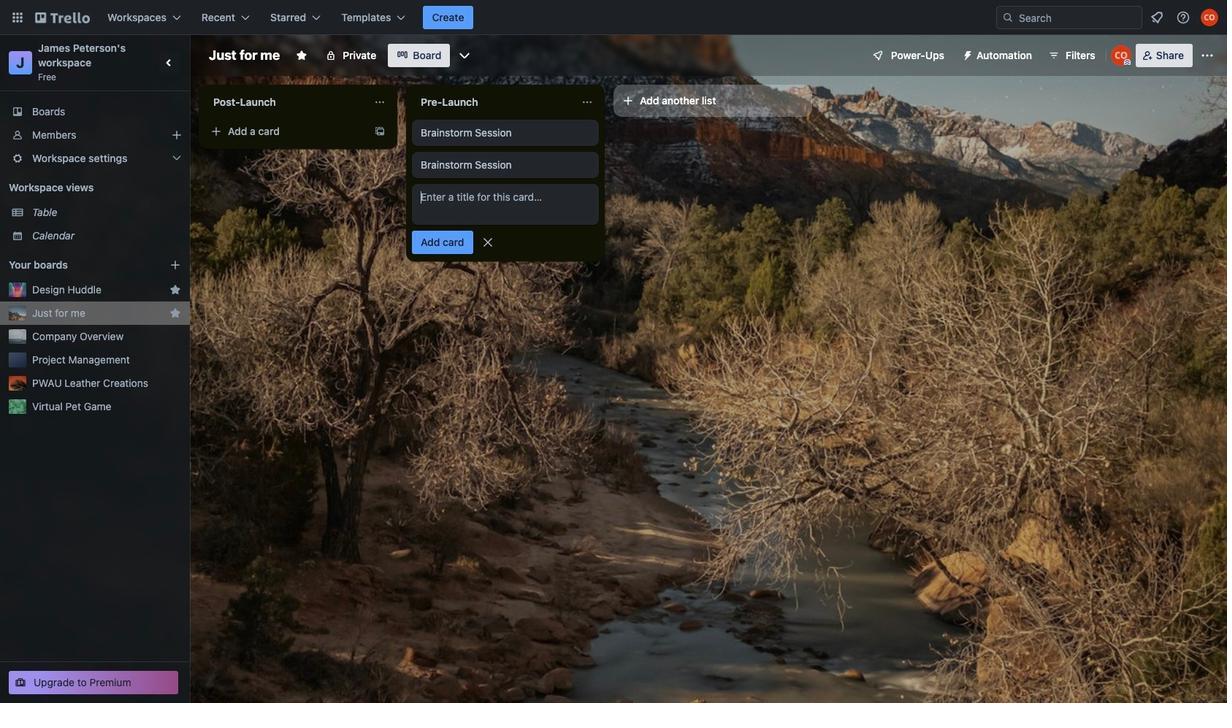 Task type: locate. For each thing, give the bounding box(es) containing it.
1 vertical spatial starred icon image
[[169, 308, 181, 319]]

starred icon image
[[169, 284, 181, 296], [169, 308, 181, 319]]

search image
[[1002, 12, 1014, 23]]

open information menu image
[[1176, 10, 1191, 25]]

this member is an admin of this board. image
[[1124, 59, 1131, 66]]

primary element
[[0, 0, 1227, 35]]

show menu image
[[1200, 48, 1215, 63]]

back to home image
[[35, 6, 90, 29]]

1 starred icon image from the top
[[169, 284, 181, 296]]

None text field
[[205, 91, 368, 114], [412, 91, 576, 114], [205, 91, 368, 114], [412, 91, 576, 114]]

sm image
[[956, 44, 977, 64]]

christina overa (christinaovera) image
[[1111, 45, 1131, 66]]

2 starred icon image from the top
[[169, 308, 181, 319]]

0 vertical spatial starred icon image
[[169, 284, 181, 296]]

Enter a title for this card… text field
[[412, 184, 599, 225]]

star or unstar board image
[[296, 50, 308, 61]]



Task type: describe. For each thing, give the bounding box(es) containing it.
cancel image
[[480, 235, 495, 250]]

workspace navigation collapse icon image
[[159, 53, 180, 73]]

Search field
[[1014, 7, 1142, 28]]

customize views image
[[458, 48, 472, 63]]

Board name text field
[[202, 44, 287, 67]]

create from template… image
[[374, 126, 386, 137]]

christina overa (christinaovera) image
[[1201, 9, 1219, 26]]

0 notifications image
[[1148, 9, 1166, 26]]

your boards with 6 items element
[[9, 256, 148, 274]]

add board image
[[169, 259, 181, 271]]



Task type: vqa. For each thing, say whether or not it's contained in the screenshot.
primary element
yes



